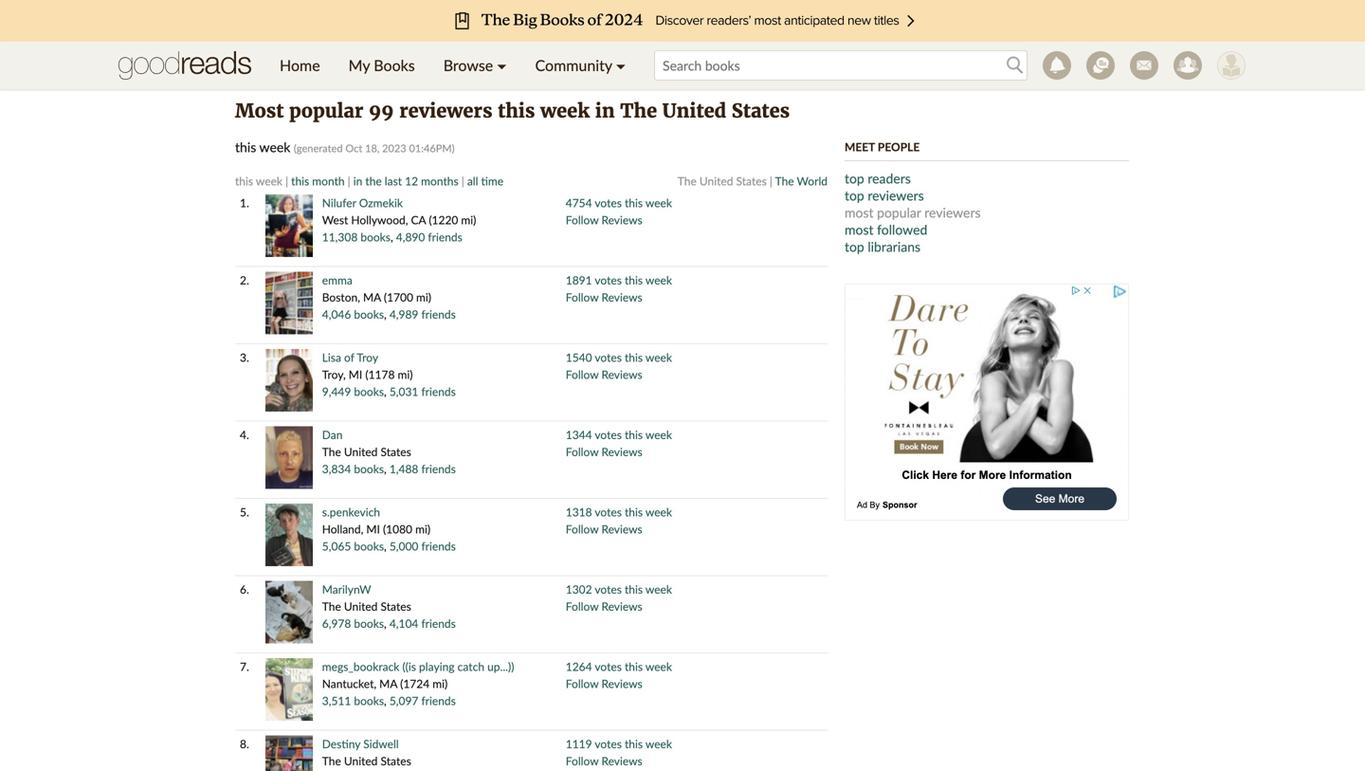 Task type: vqa. For each thing, say whether or not it's contained in the screenshot.
1,488 friends link
yes



Task type: describe. For each thing, give the bounding box(es) containing it.
nilufer ozmekik west hollywood, ca (1220 mi) 11,308 books , 4,890 friends
[[322, 196, 477, 244]]

all time link
[[467, 174, 504, 188]]

1119 votes this week link
[[566, 737, 673, 751]]

reviews for 4754
[[602, 213, 643, 227]]

3,511
[[322, 694, 351, 708]]

readers
[[868, 170, 911, 186]]

ozmekik
[[359, 196, 403, 210]]

marilynw link
[[322, 582, 371, 596]]

friend requests image
[[1174, 51, 1203, 80]]

in for the
[[354, 174, 363, 188]]

meet
[[845, 140, 875, 154]]

4,989
[[390, 307, 419, 321]]

dan image
[[265, 426, 313, 489]]

1344 votes this week follow reviews
[[566, 428, 673, 459]]

up...))
[[488, 660, 515, 673]]

1,488 friends link
[[390, 462, 456, 476]]

, inside s.penkevich holland, mi (1080 mi) 5,065 books , 5,000 friends
[[384, 539, 387, 553]]

1.
[[240, 196, 249, 210]]

follow for 1891
[[566, 290, 599, 304]]

follow reviews link for 1318
[[566, 522, 643, 536]]

sidwell
[[364, 737, 399, 751]]

4.
[[240, 428, 249, 442]]

this week | this month | in the last 12 months | all time
[[235, 174, 504, 188]]

this up the '1.'
[[235, 174, 253, 188]]

follow for 4754
[[566, 213, 599, 227]]

week for 1540 votes this week follow reviews
[[646, 350, 673, 364]]

6,978
[[322, 617, 351, 630]]

ruby anderson image
[[1218, 51, 1246, 80]]

west
[[322, 213, 348, 227]]

follow reviews link for 1119
[[566, 754, 643, 768]]

week for 1344 votes this week follow reviews
[[646, 428, 673, 442]]

2.
[[240, 273, 249, 287]]

menu containing home
[[266, 42, 640, 89]]

, inside marilynw the united states 6,978 books , 4,104 friends
[[384, 617, 387, 630]]

hollywood,
[[351, 213, 408, 227]]

this down 'browse ▾' dropdown button
[[498, 99, 535, 123]]

united left the world link
[[700, 174, 734, 188]]

1 top from the top
[[845, 170, 865, 186]]

united inside destiny sidwell the united states
[[344, 754, 378, 768]]

books inside dan the united states 3,834 books , 1,488 friends
[[354, 462, 384, 476]]

marilynw
[[322, 582, 371, 596]]

megs_bookrack
[[322, 660, 400, 673]]

99
[[369, 99, 394, 123]]

week for 1119 votes this week follow reviews
[[646, 737, 673, 751]]

week down 'community'
[[541, 99, 590, 123]]

states inside destiny sidwell the united states
[[381, 754, 411, 768]]

4,046 books link
[[322, 307, 384, 321]]

, inside nilufer ozmekik west hollywood, ca (1220 mi) 11,308 books , 4,890 friends
[[391, 230, 393, 244]]

votes for 1318
[[595, 505, 622, 519]]

2023
[[382, 142, 407, 155]]

marilynw the united states 6,978 books , 4,104 friends
[[322, 582, 456, 630]]

s.penkevich image
[[265, 504, 313, 566]]

4,890 friends link
[[396, 230, 463, 244]]

top librarians link
[[845, 239, 921, 255]]

week left this month link
[[256, 174, 283, 188]]

4754 votes  this week link
[[566, 196, 673, 210]]

1302
[[566, 582, 592, 596]]

community
[[535, 56, 613, 74]]

reviews for 1891
[[602, 290, 643, 304]]

follow for 1318
[[566, 522, 599, 536]]

lisa
[[322, 350, 341, 364]]

follow for 1344
[[566, 445, 599, 459]]

(1220
[[429, 213, 459, 227]]

follow for 1264
[[566, 677, 599, 691]]

playing
[[419, 660, 455, 673]]

follow for 1540
[[566, 368, 599, 381]]

4,046
[[322, 307, 351, 321]]

5,097 friends link
[[390, 694, 456, 708]]

reviewers for most
[[868, 187, 925, 203]]

(1080
[[383, 522, 413, 536]]

books inside emma boston, ma (1700 mi) 4,046 books , 4,989 friends
[[354, 307, 384, 321]]

2 | from the left
[[348, 174, 351, 188]]

(1178
[[366, 368, 395, 381]]

9,449 books link
[[322, 385, 384, 398]]

states up the united states | the world
[[732, 99, 790, 123]]

1119 votes this week follow reviews
[[566, 737, 673, 768]]

week for 1318 votes this week follow reviews
[[646, 505, 673, 519]]

top readers top reviewers most popular reviewers most followed top librarians
[[845, 170, 981, 255]]

Search books text field
[[655, 50, 1028, 81]]

most
[[235, 99, 284, 123]]

books
[[374, 56, 415, 74]]

this down most
[[235, 139, 256, 155]]

11,308
[[322, 230, 358, 244]]

the
[[366, 174, 382, 188]]

destiny
[[322, 737, 361, 751]]

1318 votes this week link
[[566, 505, 673, 519]]

follow reviews link for 1540
[[566, 368, 643, 381]]

1302 votes this week link
[[566, 582, 673, 596]]

dan
[[322, 428, 343, 442]]

marilynw image
[[265, 581, 313, 644]]

mi inside s.penkevich holland, mi (1080 mi) 5,065 books , 5,000 friends
[[367, 522, 380, 536]]

destiny sidwell link
[[322, 737, 399, 751]]

books inside nilufer ozmekik west hollywood, ca (1220 mi) 11,308 books , 4,890 friends
[[361, 230, 391, 244]]

s.penkevich
[[322, 505, 380, 519]]

popular inside top readers top reviewers most popular reviewers most followed top librarians
[[878, 204, 922, 221]]

mi) inside nilufer ozmekik west hollywood, ca (1220 mi) 11,308 books , 4,890 friends
[[461, 213, 477, 227]]

1302 votes this week follow reviews
[[566, 582, 673, 613]]

follow reviews link for 1302
[[566, 599, 643, 613]]

dan link
[[322, 428, 343, 442]]

advertisement element
[[845, 284, 1130, 521]]

people
[[878, 140, 920, 154]]

5,065
[[322, 539, 351, 553]]

follow for 1302
[[566, 599, 599, 613]]

5,031
[[390, 385, 419, 398]]

this inside 1119 votes this week follow reviews
[[625, 737, 643, 751]]

boston,
[[322, 290, 360, 304]]

the inside destiny sidwell the united states
[[322, 754, 341, 768]]

books inside s.penkevich holland, mi (1080 mi) 5,065 books , 5,000 friends
[[354, 539, 384, 553]]

catch
[[458, 660, 485, 673]]

reviews for 1119
[[602, 754, 643, 768]]

inbox image
[[1131, 51, 1159, 80]]

3.
[[240, 350, 249, 364]]

month
[[312, 174, 345, 188]]

2 top from the top
[[845, 187, 865, 203]]

this inside 1264 votes this week follow reviews
[[625, 660, 643, 673]]

this left month
[[291, 174, 309, 188]]

1119
[[566, 737, 592, 751]]

week for 4754 votes  this week follow reviews
[[646, 196, 673, 210]]

of
[[344, 350, 354, 364]]

states left the world link
[[737, 174, 767, 188]]

friends inside dan the united states 3,834 books , 1,488 friends
[[422, 462, 456, 476]]

united up the united states link
[[663, 99, 727, 123]]

3 | from the left
[[462, 174, 465, 188]]

1344 votes this week link
[[566, 428, 673, 442]]

in for the
[[595, 99, 615, 123]]

home link
[[266, 42, 335, 89]]

the inside marilynw the united states 6,978 books , 4,104 friends
[[322, 599, 341, 613]]

reviews for 1344
[[602, 445, 643, 459]]

states inside dan the united states 3,834 books , 1,488 friends
[[381, 445, 411, 459]]

4,104 friends link
[[390, 617, 456, 630]]

(1724
[[400, 677, 430, 691]]

most popular reviewers link
[[845, 204, 981, 221]]

mi) inside s.penkevich holland, mi (1080 mi) 5,065 books , 5,000 friends
[[416, 522, 431, 536]]

most popular 99 reviewers this week in the united states
[[235, 99, 790, 123]]

follow reviews link for 1891
[[566, 290, 643, 304]]

votes for 1119
[[595, 737, 622, 751]]

this inside 1302 votes this week follow reviews
[[625, 582, 643, 596]]

2 most from the top
[[845, 221, 874, 238]]

4 | from the left
[[770, 174, 773, 188]]

nilufer ozmekik image
[[265, 194, 313, 257]]

reviews for 1540
[[602, 368, 643, 381]]

the inside dan the united states 3,834 books , 1,488 friends
[[322, 445, 341, 459]]



Task type: locate. For each thing, give the bounding box(es) containing it.
reviews down 1540 votes this week link
[[602, 368, 643, 381]]

3 reviews from the top
[[602, 368, 643, 381]]

books inside megs_bookrack ((is playing catch up...)) nantucket, ma (1724 mi) 3,511 books , 5,097 friends
[[354, 694, 384, 708]]

reviewers up 01:46pm)
[[399, 99, 493, 123]]

this inside 1318 votes this week follow reviews
[[625, 505, 643, 519]]

▾ right 'community'
[[616, 56, 626, 74]]

reviewers
[[399, 99, 493, 123], [868, 187, 925, 203], [925, 204, 981, 221]]

lisa of troy image
[[265, 349, 313, 412]]

friends inside s.penkevich holland, mi (1080 mi) 5,065 books , 5,000 friends
[[422, 539, 456, 553]]

reviews down 1891 votes this week link
[[602, 290, 643, 304]]

6 follow from the top
[[566, 599, 599, 613]]

reviews inside 1318 votes this week follow reviews
[[602, 522, 643, 536]]

▾ inside dropdown button
[[497, 56, 507, 74]]

8.
[[240, 737, 249, 751]]

united up 6,978 books link
[[344, 599, 378, 613]]

mi) inside lisa of troy troy, mi (1178 mi) 9,449 books , 5,031 friends
[[398, 368, 413, 381]]

0 vertical spatial in
[[595, 99, 615, 123]]

votes inside '1891 votes this week follow reviews'
[[595, 273, 622, 287]]

1 votes from the top
[[595, 196, 622, 210]]

nilufer
[[322, 196, 356, 210]]

votes right 1264 on the left bottom of page
[[595, 660, 622, 673]]

5,000 friends link
[[390, 539, 456, 553]]

1344
[[566, 428, 592, 442]]

votes right 1318 at the bottom left of the page
[[595, 505, 622, 519]]

this inside 4754 votes  this week follow reviews
[[625, 196, 643, 210]]

11,308 books link
[[322, 230, 391, 244]]

1 vertical spatial mi
[[367, 522, 380, 536]]

emma image
[[265, 272, 313, 334]]

week inside 1540 votes this week follow reviews
[[646, 350, 673, 364]]

4 votes from the top
[[595, 428, 622, 442]]

books inside lisa of troy troy, mi (1178 mi) 9,449 books , 5,031 friends
[[354, 385, 384, 398]]

mi) up 4,989 friends link
[[416, 290, 432, 304]]

18,
[[365, 142, 380, 155]]

week down '1891 votes this week follow reviews'
[[646, 350, 673, 364]]

in left the
[[354, 174, 363, 188]]

6,978 books link
[[322, 617, 384, 630]]

6 reviews from the top
[[602, 599, 643, 613]]

states
[[732, 99, 790, 123], [737, 174, 767, 188], [381, 445, 411, 459], [381, 599, 411, 613], [381, 754, 411, 768]]

((is
[[403, 660, 416, 673]]

follow down 1264 on the left bottom of page
[[566, 677, 599, 691]]

4,890
[[396, 230, 425, 244]]

books inside marilynw the united states 6,978 books , 4,104 friends
[[354, 617, 384, 630]]

▾
[[497, 56, 507, 74], [616, 56, 626, 74]]

week inside 4754 votes  this week follow reviews
[[646, 196, 673, 210]]

votes inside 1264 votes this week follow reviews
[[595, 660, 622, 673]]

mi) inside megs_bookrack ((is playing catch up...)) nantucket, ma (1724 mi) 3,511 books , 5,097 friends
[[433, 677, 448, 691]]

this inside 1540 votes this week follow reviews
[[625, 350, 643, 364]]

popular up followed
[[878, 204, 922, 221]]

world
[[797, 174, 828, 188]]

8 votes from the top
[[595, 737, 622, 751]]

my group discussions image
[[1087, 51, 1116, 80]]

friends inside emma boston, ma (1700 mi) 4,046 books , 4,989 friends
[[422, 307, 456, 321]]

follow inside '1891 votes this week follow reviews'
[[566, 290, 599, 304]]

7.
[[240, 660, 249, 673]]

nantucket,
[[322, 677, 377, 691]]

3 votes from the top
[[595, 350, 622, 364]]

week down 1540 votes this week follow reviews
[[646, 428, 673, 442]]

ca
[[411, 213, 426, 227]]

browse
[[444, 56, 493, 74]]

4754
[[566, 196, 592, 210]]

votes for 1891
[[595, 273, 622, 287]]

follow down 1318 at the bottom left of the page
[[566, 522, 599, 536]]

the
[[621, 99, 657, 123], [678, 174, 697, 188], [776, 174, 795, 188], [322, 445, 341, 459], [322, 599, 341, 613], [322, 754, 341, 768]]

community ▾
[[535, 56, 626, 74]]

follow inside 4754 votes  this week follow reviews
[[566, 213, 599, 227]]

reviews for 1302
[[602, 599, 643, 613]]

ma up 5,097
[[380, 677, 397, 691]]

lisa of troy troy, mi (1178 mi) 9,449 books , 5,031 friends
[[322, 350, 456, 398]]

, inside megs_bookrack ((is playing catch up...)) nantucket, ma (1724 mi) 3,511 books , 5,097 friends
[[384, 694, 387, 708]]

s.penkevich holland, mi (1080 mi) 5,065 books , 5,000 friends
[[322, 505, 456, 553]]

votes inside 1344 votes this week follow reviews
[[595, 428, 622, 442]]

follow reviews link for 1264
[[566, 677, 643, 691]]

3,834
[[322, 462, 351, 476]]

week down 1318 votes this week follow reviews
[[646, 582, 673, 596]]

1540 votes this week link
[[566, 350, 673, 364]]

1 vertical spatial in
[[354, 174, 363, 188]]

week inside '1891 votes this week follow reviews'
[[646, 273, 673, 287]]

|
[[286, 174, 288, 188], [348, 174, 351, 188], [462, 174, 465, 188], [770, 174, 773, 188]]

holland,
[[322, 522, 364, 536]]

1264
[[566, 660, 592, 673]]

3 top from the top
[[845, 239, 865, 255]]

2 ▾ from the left
[[616, 56, 626, 74]]

megs_bookrack ((is playing catch up...)) nantucket, ma (1724 mi) 3,511 books , 5,097 friends
[[322, 660, 515, 708]]

books right the 4,046
[[354, 307, 384, 321]]

week inside 1264 votes this week follow reviews
[[646, 660, 673, 673]]

5 reviews from the top
[[602, 522, 643, 536]]

follow down '1891'
[[566, 290, 599, 304]]

week down 1302 votes this week follow reviews
[[646, 660, 673, 673]]

1318
[[566, 505, 592, 519]]

0 vertical spatial mi
[[349, 368, 363, 381]]

1 horizontal spatial reviewers
[[868, 187, 925, 203]]

this right 1344
[[625, 428, 643, 442]]

1 follow from the top
[[566, 213, 599, 227]]

this right 1119 at the left of page
[[625, 737, 643, 751]]

1 horizontal spatial popular
[[878, 204, 922, 221]]

united inside dan the united states 3,834 books , 1,488 friends
[[344, 445, 378, 459]]

follow down '4754'
[[566, 213, 599, 227]]

votes inside 4754 votes  this week follow reviews
[[595, 196, 622, 210]]

4 follow reviews link from the top
[[566, 445, 643, 459]]

time
[[481, 174, 504, 188]]

1540 votes this week follow reviews
[[566, 350, 673, 381]]

follow reviews link down 1540 votes this week link
[[566, 368, 643, 381]]

most
[[845, 204, 874, 221], [845, 221, 874, 238]]

week inside 1318 votes this week follow reviews
[[646, 505, 673, 519]]

this month link
[[291, 174, 345, 188]]

lisa of troy link
[[322, 350, 379, 364]]

▾ right browse
[[497, 56, 507, 74]]

destiny sidwell the united states
[[322, 737, 411, 768]]

2 follow from the top
[[566, 290, 599, 304]]

reviews inside 1119 votes this week follow reviews
[[602, 754, 643, 768]]

votes for 1264
[[595, 660, 622, 673]]

2 horizontal spatial reviewers
[[925, 204, 981, 221]]

megs_bookrack ((is playing catch up...)) image
[[265, 658, 313, 721]]

nilufer ozmekik link
[[322, 196, 403, 210]]

mi inside lisa of troy troy, mi (1178 mi) 9,449 books , 5,031 friends
[[349, 368, 363, 381]]

reviews down 1264 votes this week link
[[602, 677, 643, 691]]

5 follow from the top
[[566, 522, 599, 536]]

oct
[[346, 142, 363, 155]]

most followed link
[[845, 221, 928, 238]]

top reviewers link
[[845, 187, 925, 203]]

, left 1,488
[[384, 462, 387, 476]]

this week (generated oct 18, 2023 01:46pm)
[[235, 139, 455, 155]]

megs_bookrack ((is playing catch up...)) link
[[322, 660, 515, 673]]

5,065 books link
[[322, 539, 384, 553]]

0 vertical spatial ma
[[363, 290, 381, 304]]

reviews inside 1540 votes this week follow reviews
[[602, 368, 643, 381]]

5.
[[240, 505, 249, 519]]

notifications image
[[1043, 51, 1072, 80]]

reviewers up followed
[[925, 204, 981, 221]]

week for 1302 votes this week follow reviews
[[646, 582, 673, 596]]

reviews
[[602, 213, 643, 227], [602, 290, 643, 304], [602, 368, 643, 381], [602, 445, 643, 459], [602, 522, 643, 536], [602, 599, 643, 613], [602, 677, 643, 691], [602, 754, 643, 768]]

1891 votes this week follow reviews
[[566, 273, 673, 304]]

this inside 1344 votes this week follow reviews
[[625, 428, 643, 442]]

7 follow from the top
[[566, 677, 599, 691]]

0 vertical spatial popular
[[289, 99, 364, 123]]

reviews down 1119 votes this week link
[[602, 754, 643, 768]]

1 vertical spatial reviewers
[[868, 187, 925, 203]]

votes right '4754'
[[595, 196, 622, 210]]

states down sidwell
[[381, 754, 411, 768]]

Search for books to add to your shelves search field
[[655, 50, 1028, 81]]

mi left (1080 in the left bottom of the page
[[367, 522, 380, 536]]

5 follow reviews link from the top
[[566, 522, 643, 536]]

1 most from the top
[[845, 204, 874, 221]]

this right 1540
[[625, 350, 643, 364]]

ma inside megs_bookrack ((is playing catch up...)) nantucket, ma (1724 mi) 3,511 books , 5,097 friends
[[380, 677, 397, 691]]

, inside lisa of troy troy, mi (1178 mi) 9,449 books , 5,031 friends
[[384, 385, 387, 398]]

friends right the 4,104
[[422, 617, 456, 630]]

books down holland,
[[354, 539, 384, 553]]

all
[[467, 174, 478, 188]]

5,031 friends link
[[390, 385, 456, 398]]

follow inside 1318 votes this week follow reviews
[[566, 522, 599, 536]]

| left all
[[462, 174, 465, 188]]

reviews for 1264
[[602, 677, 643, 691]]

(1700
[[384, 290, 414, 304]]

3 follow from the top
[[566, 368, 599, 381]]

my books link
[[335, 42, 429, 89]]

0 horizontal spatial in
[[354, 174, 363, 188]]

follow reviews link down 1302 votes this week link
[[566, 599, 643, 613]]

2 follow reviews link from the top
[[566, 290, 643, 304]]

week down most
[[259, 139, 291, 155]]

reviews inside 1302 votes this week follow reviews
[[602, 599, 643, 613]]

1 follow reviews link from the top
[[566, 213, 643, 227]]

votes inside 1540 votes this week follow reviews
[[595, 350, 622, 364]]

mi) down playing
[[433, 677, 448, 691]]

0 horizontal spatial reviewers
[[399, 99, 493, 123]]

mi up 9,449 books link
[[349, 368, 363, 381]]

friends inside marilynw the united states 6,978 books , 4,104 friends
[[422, 617, 456, 630]]

week inside 1119 votes this week follow reviews
[[646, 737, 673, 751]]

1 ▾ from the left
[[497, 56, 507, 74]]

2 vertical spatial top
[[845, 239, 865, 255]]

the united states link
[[678, 174, 767, 188]]

friends inside lisa of troy troy, mi (1178 mi) 9,449 books , 5,031 friends
[[422, 385, 456, 398]]

reviews down 1302 votes this week link
[[602, 599, 643, 613]]

reviews inside 4754 votes  this week follow reviews
[[602, 213, 643, 227]]

1 vertical spatial top
[[845, 187, 865, 203]]

, inside emma boston, ma (1700 mi) 4,046 books , 4,989 friends
[[384, 307, 387, 321]]

mi) up 5,000 friends link
[[416, 522, 431, 536]]

votes right 1119 at the left of page
[[595, 737, 622, 751]]

united down destiny sidwell link
[[344, 754, 378, 768]]

(generated
[[294, 142, 343, 155]]

browse ▾
[[444, 56, 507, 74]]

this right 1302
[[625, 582, 643, 596]]

states up 1,488
[[381, 445, 411, 459]]

, left the 4,104
[[384, 617, 387, 630]]

in the last 12 months link
[[354, 174, 459, 188]]

my
[[349, 56, 370, 74]]

votes right 1540
[[595, 350, 622, 364]]

| left this month link
[[286, 174, 288, 188]]

5,097
[[390, 694, 419, 708]]

friends down the '(1220'
[[428, 230, 463, 244]]

3,511 books link
[[322, 694, 384, 708]]

1 | from the left
[[286, 174, 288, 188]]

6 follow reviews link from the top
[[566, 599, 643, 613]]

librarians
[[868, 239, 921, 255]]

votes inside 1119 votes this week follow reviews
[[595, 737, 622, 751]]

ma up 4,046 books link
[[363, 290, 381, 304]]

week down 1344 votes this week follow reviews
[[646, 505, 673, 519]]

4,104
[[390, 617, 419, 630]]

reviews inside '1891 votes this week follow reviews'
[[602, 290, 643, 304]]

reviews inside 1344 votes this week follow reviews
[[602, 445, 643, 459]]

7 votes from the top
[[595, 660, 622, 673]]

4754 votes  this week follow reviews
[[566, 196, 673, 227]]

friends inside nilufer ozmekik west hollywood, ca (1220 mi) 11,308 books , 4,890 friends
[[428, 230, 463, 244]]

follow reviews link down 1318 votes this week 'link'
[[566, 522, 643, 536]]

votes inside 1318 votes this week follow reviews
[[595, 505, 622, 519]]

states inside marilynw the united states 6,978 books , 4,104 friends
[[381, 599, 411, 613]]

reviews down 1318 votes this week 'link'
[[602, 522, 643, 536]]

community ▾ button
[[521, 42, 640, 89]]

friends down (1724
[[422, 694, 456, 708]]

books down the nantucket,
[[354, 694, 384, 708]]

friends right 4,989
[[422, 307, 456, 321]]

votes inside 1302 votes this week follow reviews
[[595, 582, 622, 596]]

, left 5,097
[[384, 694, 387, 708]]

top down 'top readers' link
[[845, 187, 865, 203]]

follow inside 1302 votes this week follow reviews
[[566, 599, 599, 613]]

1 horizontal spatial ▾
[[616, 56, 626, 74]]

follow down 1344
[[566, 445, 599, 459]]

home
[[280, 56, 320, 74]]

1,488
[[390, 462, 419, 476]]

0 vertical spatial top
[[845, 170, 865, 186]]

the united states | the world
[[678, 174, 828, 188]]

books right 3,834
[[354, 462, 384, 476]]

0 horizontal spatial mi
[[349, 368, 363, 381]]

4 reviews from the top
[[602, 445, 643, 459]]

follow down 1540
[[566, 368, 599, 381]]

7 follow reviews link from the top
[[566, 677, 643, 691]]

1891
[[566, 273, 592, 287]]

top down meet
[[845, 170, 865, 186]]

the world link
[[776, 174, 828, 188]]

united up 3,834 books link
[[344, 445, 378, 459]]

united inside marilynw the united states 6,978 books , 4,104 friends
[[344, 599, 378, 613]]

votes for 4754
[[595, 196, 622, 210]]

reviewers for this
[[399, 99, 493, 123]]

8 reviews from the top
[[602, 754, 643, 768]]

books down hollywood,
[[361, 230, 391, 244]]

united
[[663, 99, 727, 123], [700, 174, 734, 188], [344, 445, 378, 459], [344, 599, 378, 613], [344, 754, 378, 768]]

8 follow from the top
[[566, 754, 599, 768]]

1 vertical spatial ma
[[380, 677, 397, 691]]

votes for 1344
[[595, 428, 622, 442]]

1264 votes this week follow reviews
[[566, 660, 673, 691]]

follow inside 1264 votes this week follow reviews
[[566, 677, 599, 691]]

votes for 1302
[[595, 582, 622, 596]]

2 vertical spatial reviewers
[[925, 204, 981, 221]]

0 horizontal spatial popular
[[289, 99, 364, 123]]

1 horizontal spatial in
[[595, 99, 615, 123]]

▾ for community ▾
[[616, 56, 626, 74]]

2 votes from the top
[[595, 273, 622, 287]]

2 reviews from the top
[[602, 290, 643, 304]]

follow for 1119
[[566, 754, 599, 768]]

destiny sidwell image
[[265, 736, 313, 771]]

, inside dan the united states 3,834 books , 1,488 friends
[[384, 462, 387, 476]]

votes right 1344
[[595, 428, 622, 442]]

this right 1264 on the left bottom of page
[[625, 660, 643, 673]]

0 vertical spatial reviewers
[[399, 99, 493, 123]]

votes right '1891'
[[595, 273, 622, 287]]

last
[[385, 174, 402, 188]]

week inside 1302 votes this week follow reviews
[[646, 582, 673, 596]]

3,834 books link
[[322, 462, 384, 476]]

mi) right the '(1220'
[[461, 213, 477, 227]]

books down (1178
[[354, 385, 384, 398]]

week right '4754'
[[646, 196, 673, 210]]

most down top reviewers link
[[845, 204, 874, 221]]

0 horizontal spatial ▾
[[497, 56, 507, 74]]

9,449
[[322, 385, 351, 398]]

friends inside megs_bookrack ((is playing catch up...)) nantucket, ma (1724 mi) 3,511 books , 5,097 friends
[[422, 694, 456, 708]]

week for 1891 votes this week follow reviews
[[646, 273, 673, 287]]

this inside '1891 votes this week follow reviews'
[[625, 273, 643, 287]]

in down community ▾ popup button
[[595, 99, 615, 123]]

7 reviews from the top
[[602, 677, 643, 691]]

this right '1891'
[[625, 273, 643, 287]]

| right month
[[348, 174, 351, 188]]

follow inside 1119 votes this week follow reviews
[[566, 754, 599, 768]]

follow reviews link down the 1344 votes this week link
[[566, 445, 643, 459]]

friends right 1,488
[[422, 462, 456, 476]]

1 horizontal spatial mi
[[367, 522, 380, 536]]

follow
[[566, 213, 599, 227], [566, 290, 599, 304], [566, 368, 599, 381], [566, 445, 599, 459], [566, 522, 599, 536], [566, 599, 599, 613], [566, 677, 599, 691], [566, 754, 599, 768]]

week inside 1344 votes this week follow reviews
[[646, 428, 673, 442]]

, down (1178
[[384, 385, 387, 398]]

4 follow from the top
[[566, 445, 599, 459]]

s.penkevich link
[[322, 505, 380, 519]]

reviews for 1318
[[602, 522, 643, 536]]

0 vertical spatial most
[[845, 204, 874, 221]]

ma inside emma boston, ma (1700 mi) 4,046 books , 4,989 friends
[[363, 290, 381, 304]]

6.
[[240, 582, 249, 596]]

follow down 1302
[[566, 599, 599, 613]]

votes right 1302
[[595, 582, 622, 596]]

mi
[[349, 368, 363, 381], [367, 522, 380, 536]]

1 vertical spatial popular
[[878, 204, 922, 221]]

1 reviews from the top
[[602, 213, 643, 227]]

states up the 4,104
[[381, 599, 411, 613]]

▾ inside popup button
[[616, 56, 626, 74]]

follow reviews link down 1264 votes this week link
[[566, 677, 643, 691]]

meet people
[[845, 140, 920, 154]]

votes for 1540
[[595, 350, 622, 364]]

browse ▾ button
[[429, 42, 521, 89]]

6 votes from the top
[[595, 582, 622, 596]]

week for 1264 votes this week follow reviews
[[646, 660, 673, 673]]

mi) inside emma boston, ma (1700 mi) 4,046 books , 4,989 friends
[[416, 290, 432, 304]]

popular up the (generated
[[289, 99, 364, 123]]

mi) up the 5,031
[[398, 368, 413, 381]]

follow reviews link for 4754
[[566, 213, 643, 227]]

▾ for browse ▾
[[497, 56, 507, 74]]

| left the world link
[[770, 174, 773, 188]]

follow reviews link down 1119 votes this week link
[[566, 754, 643, 768]]

this right 1318 at the bottom left of the page
[[625, 505, 643, 519]]

reviews down 4754 votes  this week link in the top left of the page
[[602, 213, 643, 227]]

1891 votes this week link
[[566, 273, 673, 287]]

5 votes from the top
[[595, 505, 622, 519]]

follow reviews link for 1344
[[566, 445, 643, 459]]

reviews inside 1264 votes this week follow reviews
[[602, 677, 643, 691]]

follow inside 1344 votes this week follow reviews
[[566, 445, 599, 459]]

1 vertical spatial most
[[845, 221, 874, 238]]

friends right the 5,031
[[422, 385, 456, 398]]

follow inside 1540 votes this week follow reviews
[[566, 368, 599, 381]]

8 follow reviews link from the top
[[566, 754, 643, 768]]

week down 4754 votes  this week follow reviews
[[646, 273, 673, 287]]

3 follow reviews link from the top
[[566, 368, 643, 381]]

, left 4,989
[[384, 307, 387, 321]]

menu
[[266, 42, 640, 89]]



